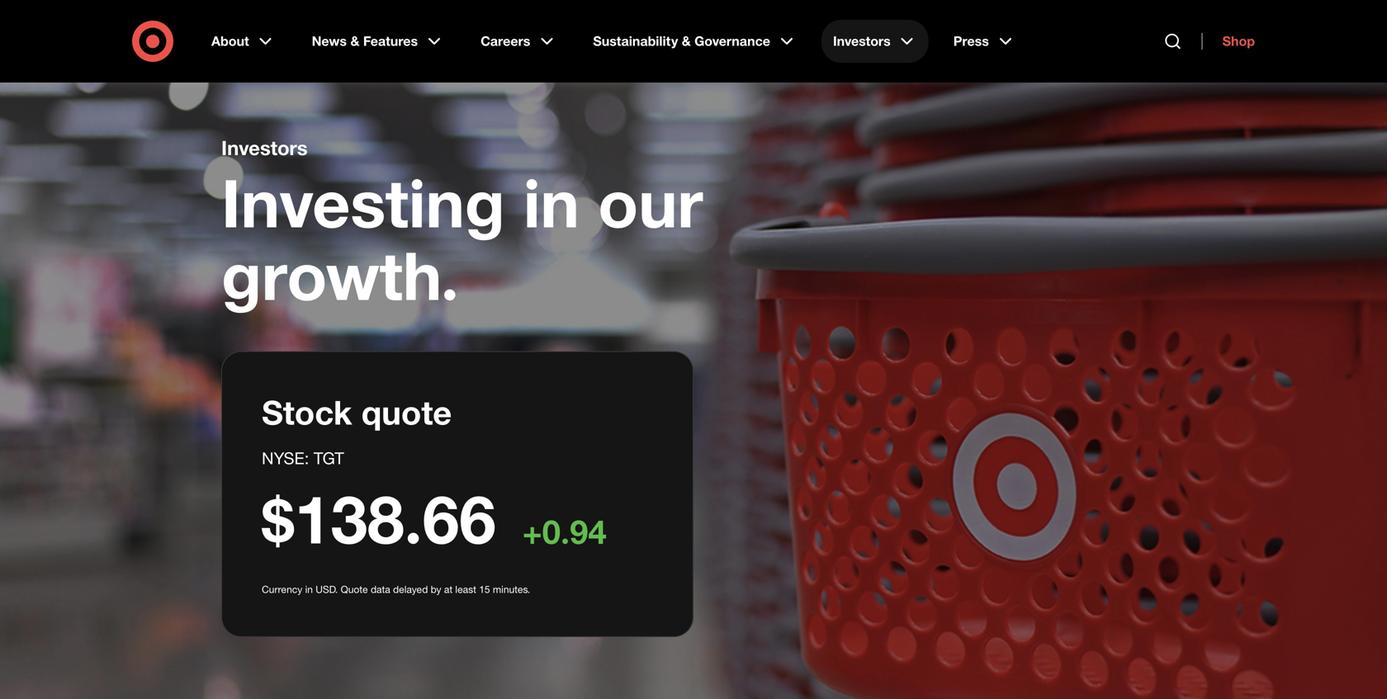 Task type: locate. For each thing, give the bounding box(es) containing it.
investors inside investors investing in our growth.
[[221, 136, 308, 160]]

growth.
[[221, 235, 459, 316]]

least
[[455, 584, 476, 596]]

1 & from the left
[[351, 33, 360, 49]]

2 & from the left
[[682, 33, 691, 49]]

minutes.
[[493, 584, 530, 596]]

0 vertical spatial investors
[[833, 33, 891, 49]]

0 horizontal spatial investors
[[221, 136, 308, 160]]

data
[[371, 584, 390, 596]]

investors
[[833, 33, 891, 49], [221, 136, 308, 160]]

usd.
[[316, 584, 338, 596]]

1 horizontal spatial in
[[524, 163, 580, 243]]

sustainability & governance link
[[582, 20, 809, 63]]

& for governance
[[682, 33, 691, 49]]

investors for investors investing in our growth.
[[221, 136, 308, 160]]

& left the governance
[[682, 33, 691, 49]]

tgt
[[314, 448, 344, 468]]

& for features
[[351, 33, 360, 49]]

quote
[[362, 392, 452, 433]]

1 vertical spatial in
[[305, 584, 313, 596]]

careers link
[[469, 20, 569, 63]]

shop link
[[1202, 33, 1255, 50]]

about
[[211, 33, 249, 49]]

& inside sustainability & governance link
[[682, 33, 691, 49]]

0 vertical spatial in
[[524, 163, 580, 243]]

sustainability & governance
[[593, 33, 771, 49]]

0 horizontal spatial &
[[351, 33, 360, 49]]

currency in usd. quote data delayed by at least 15 minutes.
[[262, 584, 530, 596]]

$138.66
[[262, 479, 496, 560]]

0 horizontal spatial in
[[305, 584, 313, 596]]

in
[[524, 163, 580, 243], [305, 584, 313, 596]]

quote
[[341, 584, 368, 596]]

&
[[351, 33, 360, 49], [682, 33, 691, 49]]

1 horizontal spatial investors
[[833, 33, 891, 49]]

& inside news & features "link"
[[351, 33, 360, 49]]

press link
[[942, 20, 1027, 63]]

& right news
[[351, 33, 360, 49]]

1 horizontal spatial &
[[682, 33, 691, 49]]

news & features link
[[300, 20, 456, 63]]

shop
[[1223, 33, 1255, 49]]

1 vertical spatial investors
[[221, 136, 308, 160]]



Task type: vqa. For each thing, say whether or not it's contained in the screenshot.
Card:
no



Task type: describe. For each thing, give the bounding box(es) containing it.
0.94
[[542, 512, 607, 552]]

nyse
[[262, 448, 305, 468]]

sustainability
[[593, 33, 678, 49]]

investors investing in our growth.
[[221, 136, 703, 316]]

in inside investors investing in our growth.
[[524, 163, 580, 243]]

stock quote
[[262, 392, 452, 433]]

currency
[[262, 584, 302, 596]]

press
[[954, 33, 989, 49]]

about link
[[200, 20, 287, 63]]

by
[[431, 584, 441, 596]]

at
[[444, 584, 453, 596]]

investors link
[[822, 20, 929, 63]]

features
[[363, 33, 418, 49]]

governance
[[695, 33, 771, 49]]

careers
[[481, 33, 531, 49]]

15
[[479, 584, 490, 596]]

investors for investors
[[833, 33, 891, 49]]

our
[[598, 163, 703, 243]]

news & features
[[312, 33, 418, 49]]

investing
[[221, 163, 505, 243]]

news
[[312, 33, 347, 49]]

stock
[[262, 392, 352, 433]]

delayed
[[393, 584, 428, 596]]



